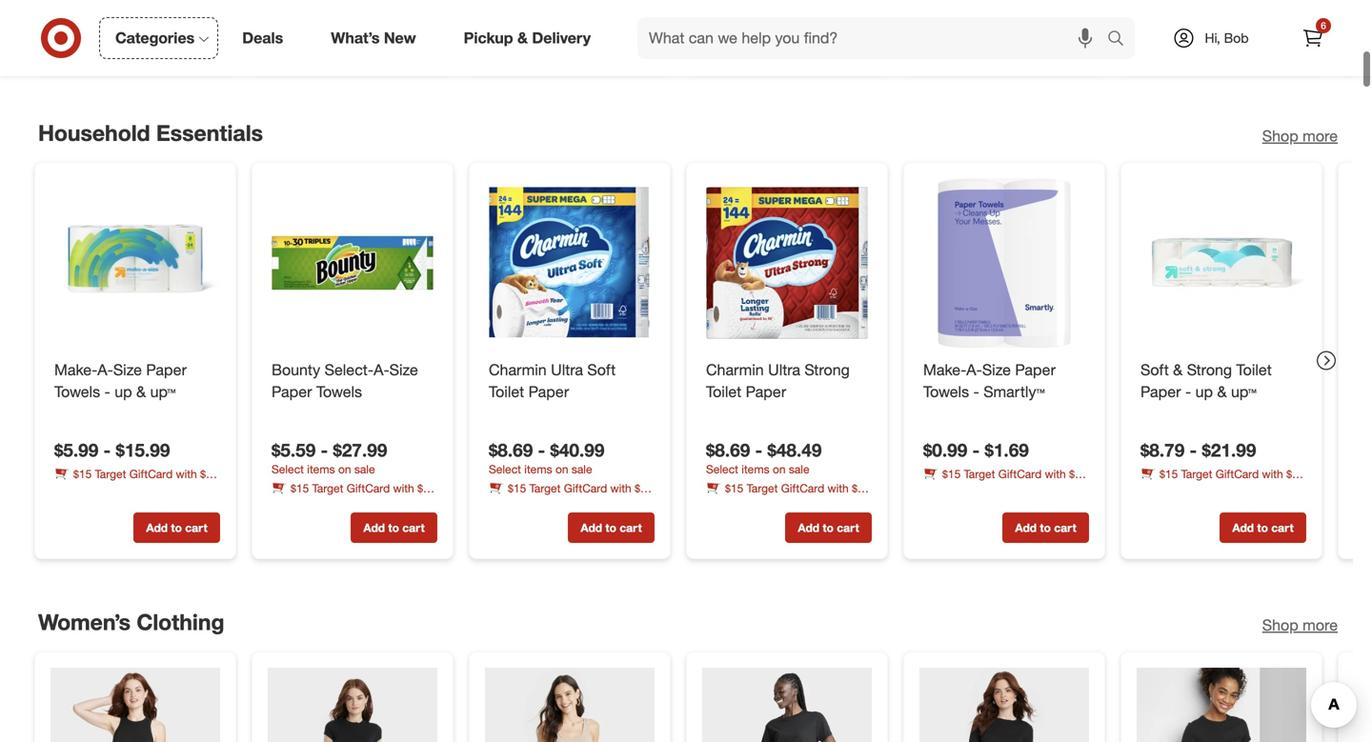 Task type: locate. For each thing, give the bounding box(es) containing it.
1 a- from the left
[[97, 361, 113, 380]]

sale inside $5.59 - $27.99 select items on sale
[[354, 462, 375, 476]]

1 select from the left
[[272, 462, 304, 476]]

1 more from the top
[[1303, 127, 1338, 145]]

make-a-size paper towels - smartly™ link
[[923, 360, 1085, 403]]

paper inside make-a-size paper towels - up & up™
[[146, 361, 187, 380]]

$8.69 for $8.69 - $40.99
[[489, 440, 533, 461]]

0 vertical spatial shop
[[1262, 127, 1299, 145]]

$21.99
[[1202, 440, 1256, 461]]

$15 target giftcard with $50 home care purchase button down $21.99
[[1141, 466, 1307, 498]]

towels
[[54, 383, 100, 401], [316, 383, 362, 401], [923, 383, 969, 401]]

2 shop more button from the top
[[1262, 615, 1338, 636]]

$50 for $5.99 - $15.99
[[200, 467, 219, 481]]

soft & strong toilet paper - up & up™ link
[[1141, 360, 1303, 403]]

giftcard down the $15.99
[[129, 467, 173, 481]]

- right $5.59
[[321, 440, 328, 461]]

2 $8.69 from the left
[[706, 440, 750, 461]]

-
[[104, 383, 110, 401], [974, 383, 979, 401], [1185, 383, 1191, 401], [103, 440, 111, 461], [321, 440, 328, 461], [538, 440, 545, 461], [755, 440, 763, 461], [973, 440, 980, 461], [1190, 440, 1197, 461]]

up™ up $21.99
[[1231, 383, 1257, 401]]

- left $1.69
[[973, 440, 980, 461]]

$8.69 - $40.99 select items on sale
[[489, 440, 605, 476]]

towels up $5.99
[[54, 383, 100, 401]]

0 horizontal spatial ultra
[[551, 361, 583, 380]]

$15 for $0.99
[[942, 467, 961, 481]]

purchase for $15.99
[[112, 483, 159, 498]]

2 horizontal spatial on
[[773, 462, 786, 476]]

up™ inside 'soft & strong toilet paper - up & up™'
[[1231, 383, 1257, 401]]

$15 target giftcard with $50 home care purchase for $15.99
[[54, 467, 219, 498]]

items down $48.49
[[742, 462, 770, 476]]

2 strong from the left
[[1187, 361, 1232, 380]]

& up $8.79
[[1173, 361, 1183, 380]]

paper up smartly™ at the right bottom of the page
[[1015, 361, 1056, 380]]

0 horizontal spatial up
[[115, 383, 132, 401]]

1 horizontal spatial up
[[1196, 383, 1213, 401]]

1 vertical spatial shop more button
[[1262, 615, 1338, 636]]

towels down select-
[[316, 383, 362, 401]]

select for $8.69 - $48.49
[[706, 462, 739, 476]]

items for $40.99
[[524, 462, 552, 476]]

paper up $48.49
[[746, 383, 786, 401]]

up™ up the $15.99
[[150, 383, 176, 401]]

- inside make-a-size paper towels - smartly™
[[974, 383, 979, 401]]

towels for $0.99
[[923, 383, 969, 401]]

select inside $8.69 - $48.49 select items on sale
[[706, 462, 739, 476]]

sale down $40.99
[[572, 462, 592, 476]]

towels inside make-a-size paper towels - up & up™
[[54, 383, 100, 401]]

charmin for $8.69 - $40.99
[[489, 361, 547, 380]]

make- for $5.99 - $15.99
[[54, 361, 97, 380]]

sale down $48.49
[[789, 462, 810, 476]]

2 horizontal spatial size
[[982, 361, 1011, 380]]

select inside $8.69 - $40.99 select items on sale
[[489, 462, 521, 476]]

home down $8.79
[[1141, 483, 1170, 498]]

0 horizontal spatial $8.69
[[489, 440, 533, 461]]

sale for $40.99
[[572, 462, 592, 476]]

1 horizontal spatial charmin
[[706, 361, 764, 380]]

ultra
[[551, 361, 583, 380], [768, 361, 800, 380]]

2 charmin from the left
[[706, 361, 764, 380]]

$15 target giftcard with $50 home care purchase
[[54, 467, 219, 498], [923, 467, 1088, 498], [1141, 467, 1305, 498], [706, 481, 870, 512]]

2 select from the left
[[489, 462, 521, 476]]

$50 for $0.99 - $1.69
[[1069, 467, 1088, 481]]

soft up $8.79
[[1141, 361, 1169, 380]]

more for household essentials
[[1303, 127, 1338, 145]]

toilet
[[1237, 361, 1272, 380], [489, 383, 524, 401], [706, 383, 742, 401]]

up inside 'soft & strong toilet paper - up & up™'
[[1196, 383, 1213, 401]]

paper for charmin ultra soft toilet paper
[[529, 383, 569, 401]]

shop more button
[[1262, 125, 1338, 147], [1262, 615, 1338, 636]]

paper inside 'soft & strong toilet paper - up & up™'
[[1141, 383, 1181, 401]]

0 horizontal spatial charmin
[[489, 361, 547, 380]]

items inside $8.69 - $40.99 select items on sale
[[524, 462, 552, 476]]

2 size from the left
[[389, 361, 418, 380]]

purchase down the $15.99
[[112, 483, 159, 498]]

on down $27.99
[[338, 462, 351, 476]]

size right select-
[[389, 361, 418, 380]]

on down $40.99
[[556, 462, 568, 476]]

purchase
[[112, 483, 159, 498], [981, 483, 1029, 498], [1198, 483, 1246, 498], [764, 498, 811, 512]]

shop more for women's clothing
[[1262, 616, 1338, 635]]

- for $8.69 - $48.49 select items on sale
[[755, 440, 763, 461]]

0 horizontal spatial make-
[[54, 361, 97, 380]]

$15 target giftcard with $50 home care purchase button down the $15.99
[[54, 466, 220, 498]]

select-
[[325, 361, 374, 380]]

items
[[307, 462, 335, 476], [524, 462, 552, 476], [742, 462, 770, 476]]

strong up $8.79 - $21.99
[[1187, 361, 1232, 380]]

2 a- from the left
[[374, 361, 389, 380]]

$15 down $0.99 at the bottom of page
[[942, 467, 961, 481]]

3 items from the left
[[742, 462, 770, 476]]

$0.99 - $1.69
[[923, 440, 1029, 461]]

shop more
[[1262, 127, 1338, 145], [1262, 616, 1338, 635]]

1 horizontal spatial towels
[[316, 383, 362, 401]]

charmin ultra strong toilet paper link
[[706, 360, 868, 403]]

ultra for $48.49
[[768, 361, 800, 380]]

care down $8.79 - $21.99
[[1173, 483, 1195, 498]]

home for $8.79
[[1141, 483, 1170, 498]]

- for $5.59 - $27.99 select items on sale
[[321, 440, 328, 461]]

3 sale from the left
[[789, 462, 810, 476]]

1 vertical spatial shop
[[1262, 616, 1299, 635]]

up™ for $8.79 - $21.99
[[1231, 383, 1257, 401]]

paper inside charmin ultra soft toilet paper
[[529, 383, 569, 401]]

$15 target giftcard with $50 home care purchase button down $1.69
[[923, 466, 1089, 498]]

on inside $8.69 - $48.49 select items on sale
[[773, 462, 786, 476]]

1 size from the left
[[113, 361, 142, 380]]

$15
[[73, 467, 92, 481], [942, 467, 961, 481], [1160, 467, 1178, 481], [725, 481, 744, 496]]

on inside $5.59 - $27.99 select items on sale
[[338, 462, 351, 476]]

household essentials
[[38, 120, 263, 146]]

with for $15.99
[[176, 467, 197, 481]]

shop more for household essentials
[[1262, 127, 1338, 145]]

women's slim fit tank top - a new day™ image
[[485, 668, 655, 742], [485, 668, 655, 742]]

strong inside 'charmin ultra strong toilet paper'
[[805, 361, 850, 380]]

up™ inside make-a-size paper towels - up & up™
[[150, 383, 176, 401]]

paper down bounty
[[272, 383, 312, 401]]

0 horizontal spatial on
[[338, 462, 351, 476]]

charmin ultra strong toilet paper image
[[702, 178, 872, 348], [702, 178, 872, 348]]

toilet inside 'charmin ultra strong toilet paper'
[[706, 383, 742, 401]]

size inside make-a-size paper towels - up & up™
[[113, 361, 142, 380]]

toilet up $8.69 - $48.49 select items on sale
[[706, 383, 742, 401]]

search
[[1099, 31, 1145, 49]]

0 horizontal spatial a-
[[97, 361, 113, 380]]

women's short sleeve slim fit ribbed t-shirt - a new day™ image
[[268, 668, 437, 742], [268, 668, 437, 742]]

sale
[[354, 462, 375, 476], [572, 462, 592, 476], [789, 462, 810, 476]]

giftcard down $1.69
[[998, 467, 1042, 481]]

add to cart button
[[133, 23, 220, 54], [351, 23, 437, 54], [568, 23, 655, 54], [785, 23, 872, 54], [1220, 23, 1307, 54], [133, 513, 220, 543], [351, 513, 437, 543], [568, 513, 655, 543], [785, 513, 872, 543], [1003, 513, 1089, 543], [1220, 513, 1307, 543]]

$15 target giftcard with $50 home care purchase button for $21.99
[[1141, 466, 1307, 498]]

- left $48.49
[[755, 440, 763, 461]]

shop more button for household essentials
[[1262, 125, 1338, 147]]

0 vertical spatial shop more
[[1262, 127, 1338, 145]]

strong up $48.49
[[805, 361, 850, 380]]

toilet up $21.99
[[1237, 361, 1272, 380]]

$50
[[200, 467, 219, 481], [1069, 467, 1088, 481], [1287, 467, 1305, 481], [852, 481, 870, 496]]

add to cart
[[146, 31, 207, 46], [363, 31, 425, 46], [581, 31, 642, 46], [798, 31, 859, 46], [1233, 31, 1294, 46], [146, 521, 207, 535], [363, 521, 425, 535], [581, 521, 642, 535], [798, 521, 859, 535], [1015, 521, 1077, 535], [1233, 521, 1294, 535]]

1 horizontal spatial items
[[524, 462, 552, 476]]

1 soft from the left
[[587, 361, 616, 380]]

home down $5.99
[[54, 483, 83, 498]]

purchase for $21.99
[[1198, 483, 1246, 498]]

charmin ultra soft toilet paper image
[[485, 178, 655, 348], [485, 178, 655, 348]]

paper
[[146, 361, 187, 380], [1015, 361, 1056, 380], [272, 383, 312, 401], [529, 383, 569, 401], [746, 383, 786, 401], [1141, 383, 1181, 401]]

$15 down $8.69 - $48.49 select items on sale
[[725, 481, 744, 496]]

paper inside 'charmin ultra strong toilet paper'
[[746, 383, 786, 401]]

target down $8.69 - $48.49 select items on sale
[[747, 481, 778, 496]]

- for $8.69 - $40.99 select items on sale
[[538, 440, 545, 461]]

0 horizontal spatial size
[[113, 361, 142, 380]]

2 shop from the top
[[1262, 616, 1299, 635]]

0 horizontal spatial sale
[[354, 462, 375, 476]]

0 horizontal spatial soft
[[587, 361, 616, 380]]

$5.59 - $27.99 select items on sale
[[272, 440, 387, 476]]

women's slim fit ribbed high neck tank top - a new day™ image
[[51, 668, 220, 742], [51, 668, 220, 742]]

2 soft from the left
[[1141, 361, 1169, 380]]

1 vertical spatial more
[[1303, 616, 1338, 635]]

towels inside make-a-size paper towels - smartly™
[[923, 383, 969, 401]]

2 horizontal spatial select
[[706, 462, 739, 476]]

2 horizontal spatial toilet
[[1237, 361, 1272, 380]]

bounty select-a-size paper towels link
[[272, 360, 434, 403]]

women's long sleeve slim fit crewneck t-shirt - a new day™ image
[[920, 668, 1089, 742], [920, 668, 1089, 742]]

women's short sleeve t-shirt - a new day™ image
[[702, 668, 872, 742], [702, 668, 872, 742]]

bounty select-a-size paper towels image
[[268, 178, 437, 348], [268, 178, 437, 348]]

6 link
[[1292, 17, 1334, 59]]

2 make- from the left
[[923, 361, 967, 380]]

2 up™ from the left
[[1231, 383, 1257, 401]]

care for $5.99
[[86, 483, 109, 498]]

- right $8.79
[[1190, 440, 1197, 461]]

ultra up $48.49
[[768, 361, 800, 380]]

3 size from the left
[[982, 361, 1011, 380]]

1 ultra from the left
[[551, 361, 583, 380]]

towels for $5.99
[[54, 383, 100, 401]]

with for $21.99
[[1262, 467, 1283, 481]]

charmin inside charmin ultra soft toilet paper
[[489, 361, 547, 380]]

a- inside make-a-size paper towels - up & up™
[[97, 361, 113, 380]]

& inside "link"
[[517, 29, 528, 47]]

1 charmin from the left
[[489, 361, 547, 380]]

delivery
[[532, 29, 591, 47]]

make-
[[54, 361, 97, 380], [923, 361, 967, 380]]

$8.69 left $48.49
[[706, 440, 750, 461]]

1 towels from the left
[[54, 383, 100, 401]]

up™
[[150, 383, 176, 401], [1231, 383, 1257, 401]]

0 horizontal spatial toilet
[[489, 383, 524, 401]]

home
[[54, 483, 83, 498], [923, 483, 952, 498], [1141, 483, 1170, 498], [706, 498, 735, 512]]

&
[[517, 29, 528, 47], [1173, 361, 1183, 380], [136, 383, 146, 401], [1217, 383, 1227, 401]]

charmin for $8.69 - $48.49
[[706, 361, 764, 380]]

target for $21.99
[[1181, 467, 1213, 481]]

up up $8.79 - $21.99
[[1196, 383, 1213, 401]]

women's short sleeve t-shirt - wild fable™ image
[[1137, 668, 1307, 742], [1137, 668, 1307, 742]]

- right $5.99
[[103, 440, 111, 461]]

- for $0.99 - $1.69
[[973, 440, 980, 461]]

a- up $27.99
[[374, 361, 389, 380]]

paper up the $15.99
[[146, 361, 187, 380]]

on
[[338, 462, 351, 476], [556, 462, 568, 476], [773, 462, 786, 476]]

make- inside make-a-size paper towels - smartly™
[[923, 361, 967, 380]]

2 shop more from the top
[[1262, 616, 1338, 635]]

& right pickup at the left of page
[[517, 29, 528, 47]]

$15 target giftcard with $50 home care purchase for $1.69
[[923, 467, 1088, 498]]

0 horizontal spatial up™
[[150, 383, 176, 401]]

3 on from the left
[[773, 462, 786, 476]]

charmin up $8.69 - $48.49 select items on sale
[[706, 361, 764, 380]]

$15 down $8.79
[[1160, 467, 1178, 481]]

3 towels from the left
[[923, 383, 969, 401]]

sale down $27.99
[[354, 462, 375, 476]]

care
[[86, 483, 109, 498], [956, 483, 978, 498], [1173, 483, 1195, 498], [738, 498, 761, 512]]

size inside make-a-size paper towels - smartly™
[[982, 361, 1011, 380]]

- inside $8.69 - $40.99 select items on sale
[[538, 440, 545, 461]]

soft & strong toilet paper - up & up™
[[1141, 361, 1272, 401]]

$15 for $8.79
[[1160, 467, 1178, 481]]

1 vertical spatial shop more
[[1262, 616, 1338, 635]]

$15 target giftcard with $50 home care purchase down the $15.99
[[54, 467, 219, 498]]

paper up $40.99
[[529, 383, 569, 401]]

1 make- from the left
[[54, 361, 97, 380]]

1 up from the left
[[115, 383, 132, 401]]

shop
[[1262, 127, 1299, 145], [1262, 616, 1299, 635]]

items down $5.59
[[307, 462, 335, 476]]

make-a-size paper towels - smartly™ image
[[920, 178, 1089, 348], [920, 178, 1089, 348]]

with
[[176, 467, 197, 481], [1045, 467, 1066, 481], [1262, 467, 1283, 481], [828, 481, 849, 496]]

2 up from the left
[[1196, 383, 1213, 401]]

make- up $5.99
[[54, 361, 97, 380]]

ultra inside charmin ultra soft toilet paper
[[551, 361, 583, 380]]

1 horizontal spatial $8.69
[[706, 440, 750, 461]]

1 on from the left
[[338, 462, 351, 476]]

make- inside make-a-size paper towels - up & up™
[[54, 361, 97, 380]]

$8.69
[[489, 440, 533, 461], [706, 440, 750, 461]]

size up the $15.99
[[113, 361, 142, 380]]

3 select from the left
[[706, 462, 739, 476]]

& up the $15.99
[[136, 383, 146, 401]]

$15 down $5.99
[[73, 467, 92, 481]]

ultra up $40.99
[[551, 361, 583, 380]]

paper for bounty select-a-size paper towels
[[272, 383, 312, 401]]

make- up $0.99 at the bottom of page
[[923, 361, 967, 380]]

items inside $5.59 - $27.99 select items on sale
[[307, 462, 335, 476]]

1 items from the left
[[307, 462, 335, 476]]

soft inside 'soft & strong toilet paper - up & up™'
[[1141, 361, 1169, 380]]

care for $0.99
[[956, 483, 978, 498]]

sale inside $8.69 - $40.99 select items on sale
[[572, 462, 592, 476]]

up
[[115, 383, 132, 401], [1196, 383, 1213, 401]]

on for $48.49
[[773, 462, 786, 476]]

1 horizontal spatial strong
[[1187, 361, 1232, 380]]

soft & strong toilet paper - up & up™ image
[[1137, 178, 1307, 348], [1137, 178, 1307, 348]]

a- up $0.99 - $1.69
[[967, 361, 982, 380]]

charmin ultra soft toilet paper
[[489, 361, 616, 401]]

1 horizontal spatial soft
[[1141, 361, 1169, 380]]

2 sale from the left
[[572, 462, 592, 476]]

up inside make-a-size paper towels - up & up™
[[115, 383, 132, 401]]

2 more from the top
[[1303, 616, 1338, 635]]

1 horizontal spatial ultra
[[768, 361, 800, 380]]

strong for ultra
[[805, 361, 850, 380]]

towels up $0.99 at the bottom of page
[[923, 383, 969, 401]]

- up $8.79 - $21.99
[[1185, 383, 1191, 401]]

soft up $40.99
[[587, 361, 616, 380]]

categories link
[[99, 17, 218, 59]]

1 horizontal spatial sale
[[572, 462, 592, 476]]

giftcard for $5.99 - $15.99
[[129, 467, 173, 481]]

a-
[[97, 361, 113, 380], [374, 361, 389, 380], [967, 361, 982, 380]]

purchase for $1.69
[[981, 483, 1029, 498]]

$15 target giftcard with $50 home care purchase down $1.69
[[923, 467, 1088, 498]]

2 horizontal spatial a-
[[967, 361, 982, 380]]

charmin
[[489, 361, 547, 380], [706, 361, 764, 380]]

$15 target giftcard with $50 home care purchase button
[[54, 466, 220, 498], [923, 466, 1089, 498], [1141, 466, 1307, 498], [706, 480, 872, 512]]

charmin inside 'charmin ultra strong toilet paper'
[[706, 361, 764, 380]]

giftcard down $48.49
[[781, 481, 825, 496]]

$15 target giftcard with $50 home care purchase down $21.99
[[1141, 467, 1305, 498]]

paper up $8.79
[[1141, 383, 1181, 401]]

$8.69 left $40.99
[[489, 440, 533, 461]]

a- inside make-a-size paper towels - smartly™
[[967, 361, 982, 380]]

1 shop more from the top
[[1262, 127, 1338, 145]]

1 horizontal spatial up™
[[1231, 383, 1257, 401]]

household
[[38, 120, 150, 146]]

make-a-size paper towels - up & up™ image
[[51, 178, 220, 348], [51, 178, 220, 348]]

toilet up $8.69 - $40.99 select items on sale at the left bottom
[[489, 383, 524, 401]]

items down $40.99
[[524, 462, 552, 476]]

1 shop more button from the top
[[1262, 125, 1338, 147]]

a- up $5.99 - $15.99
[[97, 361, 113, 380]]

2 towels from the left
[[316, 383, 362, 401]]

select inside $5.59 - $27.99 select items on sale
[[272, 462, 304, 476]]

charmin up $8.69 - $40.99 select items on sale at the left bottom
[[489, 361, 547, 380]]

6
[[1321, 20, 1326, 31]]

to
[[171, 31, 182, 46], [388, 31, 399, 46], [606, 31, 617, 46], [823, 31, 834, 46], [1257, 31, 1268, 46], [171, 521, 182, 535], [388, 521, 399, 535], [606, 521, 617, 535], [823, 521, 834, 535], [1040, 521, 1051, 535], [1257, 521, 1268, 535]]

0 horizontal spatial towels
[[54, 383, 100, 401]]

select
[[272, 462, 304, 476], [489, 462, 521, 476], [706, 462, 739, 476]]

1 horizontal spatial select
[[489, 462, 521, 476]]

$15 target giftcard with $50 home care purchase button for $15.99
[[54, 466, 220, 498]]

up up $5.99 - $15.99
[[115, 383, 132, 401]]

1 up™ from the left
[[150, 383, 176, 401]]

size for $5.99
[[113, 361, 142, 380]]

2 on from the left
[[556, 462, 568, 476]]

size inside bounty select-a-size paper towels
[[389, 361, 418, 380]]

target down $0.99 - $1.69
[[964, 467, 995, 481]]

0 horizontal spatial items
[[307, 462, 335, 476]]

care down $5.99 - $15.99
[[86, 483, 109, 498]]

purchase down $21.99
[[1198, 483, 1246, 498]]

giftcard down $21.99
[[1216, 467, 1259, 481]]

smartly™
[[984, 383, 1045, 401]]

2 ultra from the left
[[768, 361, 800, 380]]

strong inside 'soft & strong toilet paper - up & up™'
[[1187, 361, 1232, 380]]

0 vertical spatial shop more button
[[1262, 125, 1338, 147]]

1 shop from the top
[[1262, 127, 1299, 145]]

cart
[[185, 31, 207, 46], [402, 31, 425, 46], [620, 31, 642, 46], [837, 31, 859, 46], [1272, 31, 1294, 46], [185, 521, 207, 535], [402, 521, 425, 535], [620, 521, 642, 535], [837, 521, 859, 535], [1054, 521, 1077, 535], [1272, 521, 1294, 535]]

bounty select-a-size paper towels
[[272, 361, 418, 401]]

paper inside bounty select-a-size paper towels
[[272, 383, 312, 401]]

strong
[[805, 361, 850, 380], [1187, 361, 1232, 380]]

ultra inside 'charmin ultra strong toilet paper'
[[768, 361, 800, 380]]

- left smartly™ at the right bottom of the page
[[974, 383, 979, 401]]

size
[[113, 361, 142, 380], [389, 361, 418, 380], [982, 361, 1011, 380]]

home for $5.99
[[54, 483, 83, 498]]

deals
[[242, 29, 283, 47]]

2 horizontal spatial items
[[742, 462, 770, 476]]

$8.69 inside $8.69 - $40.99 select items on sale
[[489, 440, 533, 461]]

soft
[[587, 361, 616, 380], [1141, 361, 1169, 380]]

on down $48.49
[[773, 462, 786, 476]]

$8.69 for $8.69 - $48.49
[[706, 440, 750, 461]]

$8.69 inside $8.69 - $48.49 select items on sale
[[706, 440, 750, 461]]

toilet inside charmin ultra soft toilet paper
[[489, 383, 524, 401]]

more
[[1303, 127, 1338, 145], [1303, 616, 1338, 635]]

1 horizontal spatial make-
[[923, 361, 967, 380]]

0 horizontal spatial strong
[[805, 361, 850, 380]]

purchase down $1.69
[[981, 483, 1029, 498]]

- inside $8.69 - $48.49 select items on sale
[[755, 440, 763, 461]]

on inside $8.69 - $40.99 select items on sale
[[556, 462, 568, 476]]

0 horizontal spatial select
[[272, 462, 304, 476]]

items for $27.99
[[307, 462, 335, 476]]

2 horizontal spatial sale
[[789, 462, 810, 476]]

1 horizontal spatial a-
[[374, 361, 389, 380]]

giftcard
[[129, 467, 173, 481], [998, 467, 1042, 481], [1216, 467, 1259, 481], [781, 481, 825, 496]]

target for $1.69
[[964, 467, 995, 481]]

3 a- from the left
[[967, 361, 982, 380]]

sale inside $8.69 - $48.49 select items on sale
[[789, 462, 810, 476]]

care down $0.99 - $1.69
[[956, 483, 978, 498]]

- inside make-a-size paper towels - up & up™
[[104, 383, 110, 401]]

up™ for $5.99 - $15.99
[[150, 383, 176, 401]]

- left $40.99
[[538, 440, 545, 461]]

- up $5.99 - $15.99
[[104, 383, 110, 401]]

$15 target giftcard with $50 home care purchase for $21.99
[[1141, 467, 1305, 498]]

1 horizontal spatial on
[[556, 462, 568, 476]]

0 vertical spatial more
[[1303, 127, 1338, 145]]

giftcard for $0.99 - $1.69
[[998, 467, 1042, 481]]

shop more button for women's clothing
[[1262, 615, 1338, 636]]

1 strong from the left
[[805, 361, 850, 380]]

target
[[95, 467, 126, 481], [964, 467, 995, 481], [1181, 467, 1213, 481], [747, 481, 778, 496]]

1 sale from the left
[[354, 462, 375, 476]]

1 horizontal spatial toilet
[[706, 383, 742, 401]]

home down $0.99 at the bottom of page
[[923, 483, 952, 498]]

items inside $8.69 - $48.49 select items on sale
[[742, 462, 770, 476]]

target down $8.79 - $21.99
[[1181, 467, 1213, 481]]

target down $5.99 - $15.99
[[95, 467, 126, 481]]

up for $21.99
[[1196, 383, 1213, 401]]

size up smartly™ at the right bottom of the page
[[982, 361, 1011, 380]]

1 $8.69 from the left
[[489, 440, 533, 461]]

add
[[146, 31, 168, 46], [363, 31, 385, 46], [581, 31, 602, 46], [798, 31, 820, 46], [1233, 31, 1254, 46], [146, 521, 168, 535], [363, 521, 385, 535], [581, 521, 602, 535], [798, 521, 820, 535], [1015, 521, 1037, 535], [1233, 521, 1254, 535]]

2 horizontal spatial towels
[[923, 383, 969, 401]]

- inside $5.59 - $27.99 select items on sale
[[321, 440, 328, 461]]

2 items from the left
[[524, 462, 552, 476]]

1 horizontal spatial size
[[389, 361, 418, 380]]



Task type: vqa. For each thing, say whether or not it's contained in the screenshot.
the left Up
yes



Task type: describe. For each thing, give the bounding box(es) containing it.
$15 target giftcard with $50 home care purchase button for $1.69
[[923, 466, 1089, 498]]

home for $0.99
[[923, 483, 952, 498]]

make-a-size paper towels - smartly™
[[923, 361, 1056, 401]]

- inside 'soft & strong toilet paper - up & up™'
[[1185, 383, 1191, 401]]

toilet for $8.69 - $48.49
[[706, 383, 742, 401]]

make- for $0.99 - $1.69
[[923, 361, 967, 380]]

$15 target giftcard with $50 home care purchase down $8.69 - $48.49 select items on sale
[[706, 481, 870, 512]]

up for $15.99
[[115, 383, 132, 401]]

towels inside bounty select-a-size paper towels
[[316, 383, 362, 401]]

& inside make-a-size paper towels - up & up™
[[136, 383, 146, 401]]

$8.79 - $21.99
[[1141, 440, 1256, 461]]

pickup
[[464, 29, 513, 47]]

toilet inside 'soft & strong toilet paper - up & up™'
[[1237, 361, 1272, 380]]

women's clothing
[[38, 609, 224, 636]]

bounty
[[272, 361, 320, 380]]

soft inside charmin ultra soft toilet paper
[[587, 361, 616, 380]]

new
[[384, 29, 416, 47]]

charmin ultra soft toilet paper link
[[489, 360, 651, 403]]

$15 for $5.99
[[73, 467, 92, 481]]

pickup & delivery link
[[448, 17, 615, 59]]

- for $5.99 - $15.99
[[103, 440, 111, 461]]

hi,
[[1205, 30, 1221, 46]]

what's new
[[331, 29, 416, 47]]

giftcard for $8.79 - $21.99
[[1216, 467, 1259, 481]]

$0.99
[[923, 440, 968, 461]]

pickup & delivery
[[464, 29, 591, 47]]

$8.79
[[1141, 440, 1185, 461]]

$5.59
[[272, 440, 316, 461]]

deals link
[[226, 17, 307, 59]]

what's new link
[[315, 17, 440, 59]]

$5.99
[[54, 440, 98, 461]]

$48.49
[[768, 440, 822, 461]]

paper for charmin ultra strong toilet paper
[[746, 383, 786, 401]]

with for $1.69
[[1045, 467, 1066, 481]]

sale for $27.99
[[354, 462, 375, 476]]

categories
[[115, 29, 195, 47]]

clothing
[[137, 609, 224, 636]]

a- for $0.99
[[967, 361, 982, 380]]

charmin ultra strong toilet paper
[[706, 361, 850, 401]]

care down $8.69 - $48.49 select items on sale
[[738, 498, 761, 512]]

what's
[[331, 29, 380, 47]]

items for $48.49
[[742, 462, 770, 476]]

toilet for $8.69 - $40.99
[[489, 383, 524, 401]]

hi, bob
[[1205, 30, 1249, 46]]

$8.69 - $48.49 select items on sale
[[706, 440, 822, 476]]

size for $0.99
[[982, 361, 1011, 380]]

on for $40.99
[[556, 462, 568, 476]]

more for women's clothing
[[1303, 616, 1338, 635]]

care for $8.79
[[1173, 483, 1195, 498]]

home down $8.69 - $48.49 select items on sale
[[706, 498, 735, 512]]

- for $8.79 - $21.99
[[1190, 440, 1197, 461]]

$15 target giftcard with $50 home care purchase button down $8.69 - $48.49 select items on sale
[[706, 480, 872, 512]]

select for $5.59 - $27.99
[[272, 462, 304, 476]]

$1.69
[[985, 440, 1029, 461]]

purchase down $8.69 - $48.49 select items on sale
[[764, 498, 811, 512]]

select for $8.69 - $40.99
[[489, 462, 521, 476]]

search button
[[1099, 17, 1145, 63]]

make-a-size paper towels - up & up™
[[54, 361, 187, 401]]

$15.99
[[116, 440, 170, 461]]

ultra for $40.99
[[551, 361, 583, 380]]

women's
[[38, 609, 131, 636]]

a- for $5.99
[[97, 361, 113, 380]]

essentials
[[156, 120, 263, 146]]

bob
[[1224, 30, 1249, 46]]

make-a-size paper towels - up & up™ link
[[54, 360, 216, 403]]

$5.99 - $15.99
[[54, 440, 170, 461]]

sale for $48.49
[[789, 462, 810, 476]]

$50 for $8.79 - $21.99
[[1287, 467, 1305, 481]]

target for $15.99
[[95, 467, 126, 481]]

shop for essentials
[[1262, 127, 1299, 145]]

strong for &
[[1187, 361, 1232, 380]]

on for $27.99
[[338, 462, 351, 476]]

paper for soft & strong toilet paper - up & up™
[[1141, 383, 1181, 401]]

& up $21.99
[[1217, 383, 1227, 401]]

a- inside bounty select-a-size paper towels
[[374, 361, 389, 380]]

What can we help you find? suggestions appear below search field
[[638, 17, 1112, 59]]

paper inside make-a-size paper towels - smartly™
[[1015, 361, 1056, 380]]

$27.99
[[333, 440, 387, 461]]

$40.99
[[550, 440, 605, 461]]

shop for clothing
[[1262, 616, 1299, 635]]



